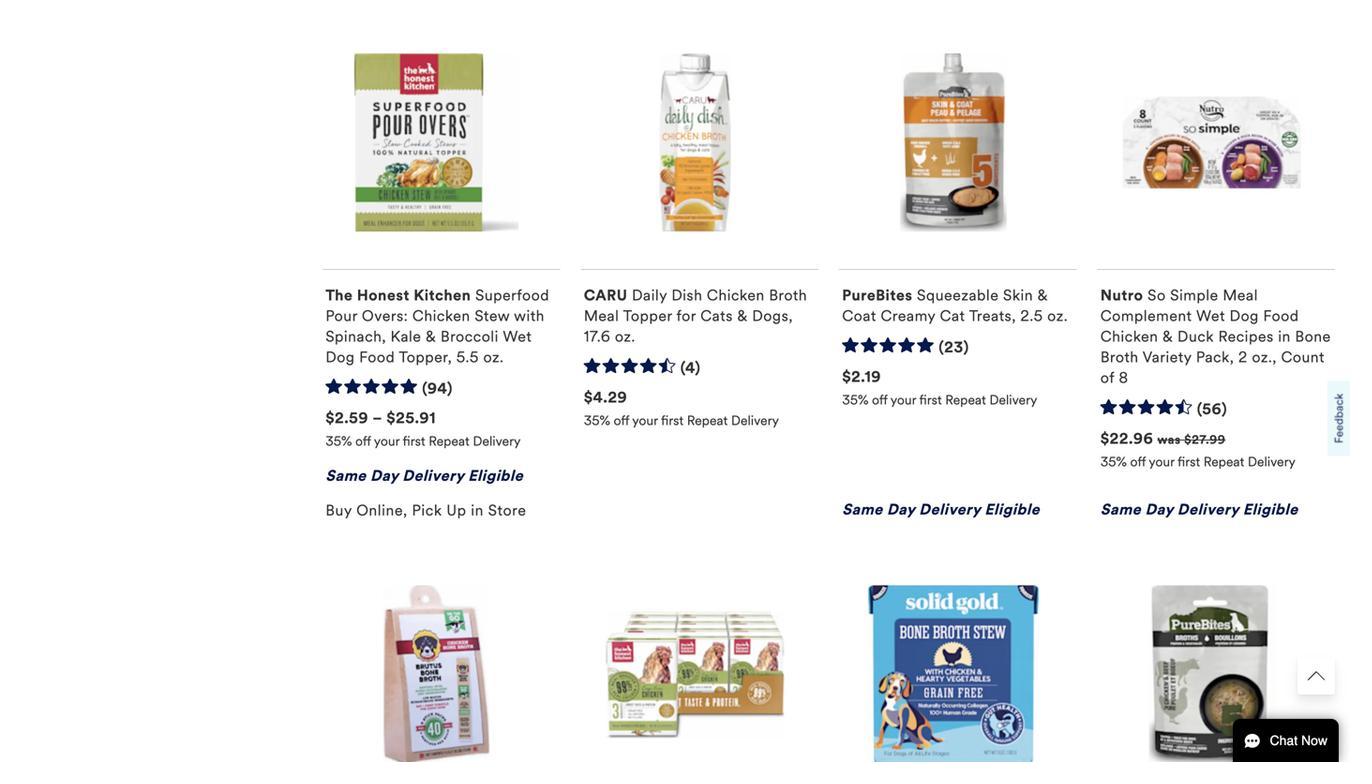 Task type: locate. For each thing, give the bounding box(es) containing it.
styled arrow button link
[[1298, 657, 1335, 695]]

scroll to top image
[[1308, 668, 1325, 685]]



Task type: vqa. For each thing, say whether or not it's contained in the screenshot.
Scroll to Top Icon
yes



